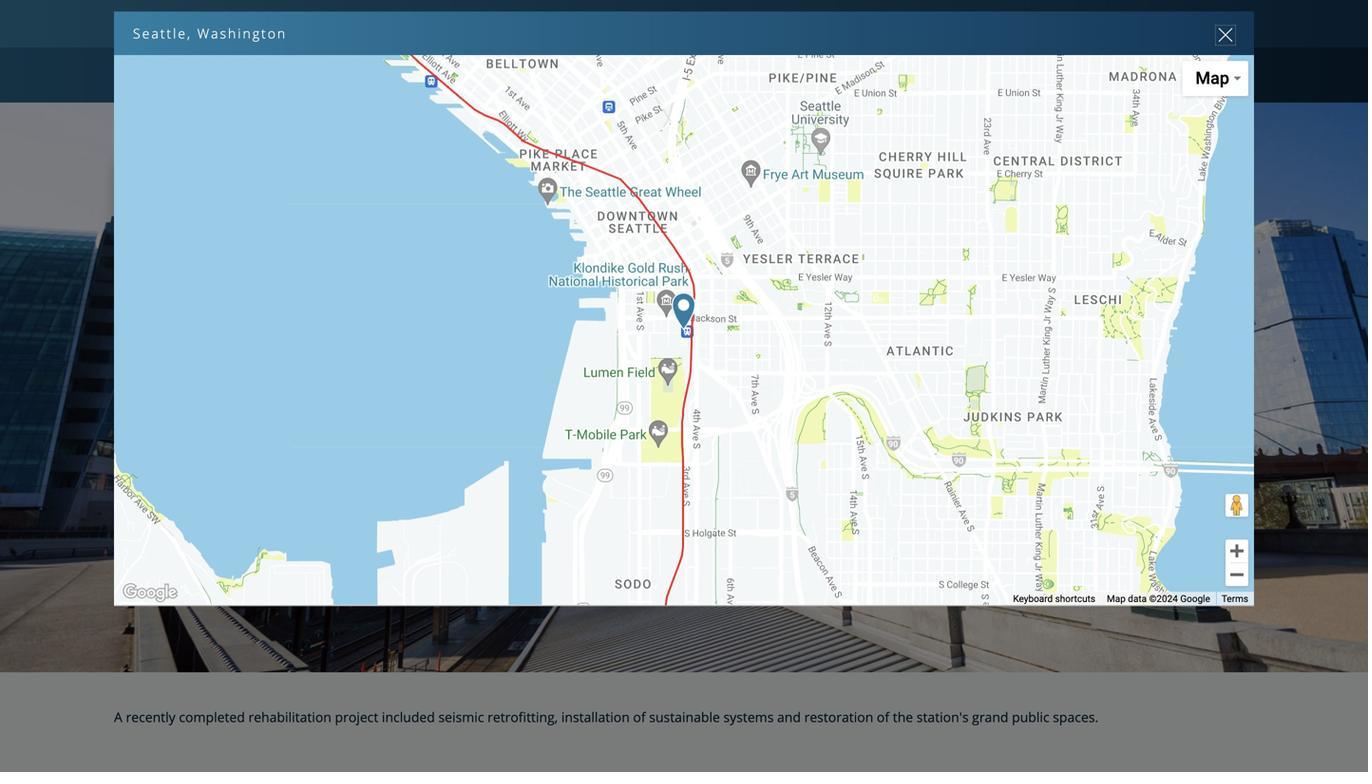 Task type: vqa. For each thing, say whether or not it's contained in the screenshot.
our
no



Task type: describe. For each thing, give the bounding box(es) containing it.
systems
[[724, 708, 774, 727]]

train status link
[[875, 57, 1003, 104]]

regions map image
[[185, 159, 641, 425]]

train
[[902, 66, 945, 84]]

completed
[[179, 708, 245, 727]]

guest
[[598, 68, 644, 86]]

station's
[[917, 708, 969, 727]]

schedules
[[478, 68, 560, 86]]

1 vertical spatial seattle,
[[152, 182, 261, 228]]

project
[[335, 708, 379, 727]]

in
[[944, 14, 956, 32]]

1 vertical spatial washington
[[270, 182, 447, 228]]

1 of from the left
[[633, 708, 646, 727]]

grand
[[972, 708, 1009, 727]]

english
[[975, 14, 1019, 32]]

0 vertical spatial washington
[[197, 24, 287, 42]]

schedules link
[[470, 48, 568, 103]]

the
[[893, 708, 913, 727]]

guest rewards
[[598, 68, 717, 86]]

recently
[[126, 708, 176, 727]]

a
[[114, 708, 122, 727]]

rehabilitation
[[248, 708, 332, 727]]

0 vertical spatial seattle, washington
[[133, 24, 287, 42]]

status
[[949, 66, 1003, 84]]

application inside banner
[[185, 159, 641, 425]]

my
[[1049, 66, 1070, 84]]

Please enter your search item search field
[[1057, 10, 1216, 34]]

spaces.
[[1053, 708, 1099, 727]]

sign in button
[[914, 14, 956, 32]]

my trip
[[1049, 66, 1106, 84]]

join
[[869, 14, 892, 32]]



Task type: locate. For each thing, give the bounding box(es) containing it.
public
[[1012, 708, 1050, 727]]

deals button
[[388, 50, 448, 104]]

0 horizontal spatial of
[[633, 708, 646, 727]]

trip
[[1075, 66, 1106, 84]]

join button
[[858, 14, 905, 32]]

restoration
[[805, 708, 874, 727]]

0 vertical spatial seattle,
[[133, 24, 192, 42]]

banner containing join
[[0, 0, 1368, 439]]

book
[[1140, 66, 1186, 84]]

of right installation
[[633, 708, 646, 727]]

2 of from the left
[[877, 708, 890, 727]]

washington
[[197, 24, 287, 42], [270, 182, 447, 228]]

english button
[[975, 14, 1043, 32]]

rewards
[[649, 68, 717, 86]]

search icon image
[[1220, 9, 1239, 35]]

now
[[1192, 66, 1231, 84]]

guest rewards button
[[590, 50, 724, 104]]

amtrak image
[[114, 12, 327, 35]]

seattle,
[[133, 24, 192, 42], [152, 182, 261, 228]]

a recently completed rehabilitation project included seismic retrofitting, installation of sustainable systems and restoration of the station's grand public spaces.
[[114, 708, 1099, 727]]

my trip button
[[1021, 57, 1106, 104]]

retrofitting,
[[488, 708, 558, 727]]

deals
[[396, 68, 440, 86]]

1 vertical spatial seattle, washington
[[152, 182, 447, 228]]

sign in
[[914, 14, 956, 32]]

installation
[[561, 708, 630, 727]]

banner
[[0, 0, 1368, 439]]

included
[[382, 708, 435, 727]]

train status
[[902, 66, 1003, 84]]

and
[[777, 708, 801, 727]]

of left "the"
[[877, 708, 890, 727]]

book now
[[1140, 66, 1231, 84]]

of
[[633, 708, 646, 727], [877, 708, 890, 727]]

sustainable
[[649, 708, 720, 727]]

book now button
[[1124, 56, 1247, 94]]

seattle, washington
[[133, 24, 287, 42], [152, 182, 447, 228]]

application
[[185, 159, 641, 425]]

seismic
[[439, 708, 484, 727]]

1 horizontal spatial of
[[877, 708, 890, 727]]

sign
[[914, 14, 940, 32]]



